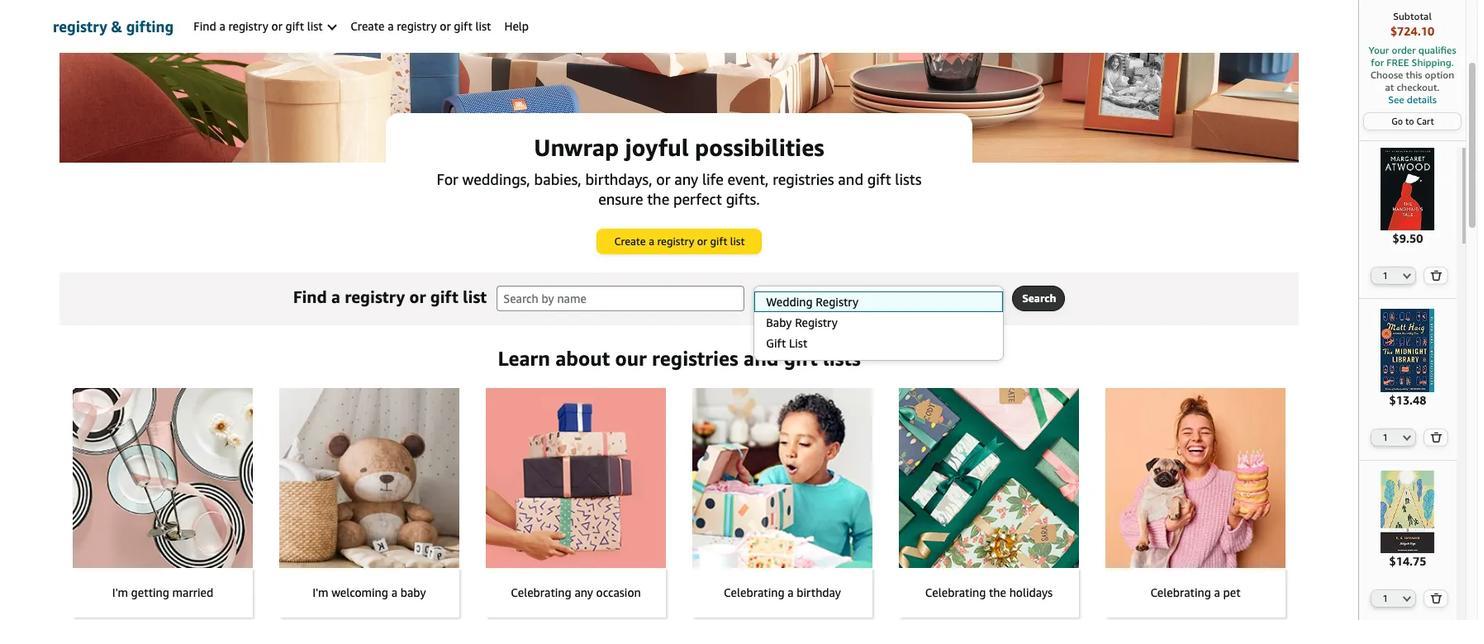 Task type: vqa. For each thing, say whether or not it's contained in the screenshot.
Arrow pointing out of a box to indicate sharing image
no



Task type: locate. For each thing, give the bounding box(es) containing it.
dropdown image for $13.48
[[1404, 434, 1412, 441]]

celebrating for celebrating a birthday
[[724, 586, 785, 600]]

registries down possibilities
[[773, 170, 834, 188]]

$14.75
[[1390, 555, 1427, 569]]

ensure
[[599, 190, 643, 208]]

3 1 from the top
[[1383, 593, 1388, 604]]

i'm inside 'link'
[[112, 586, 128, 600]]

dropdown image for $14.75
[[1404, 596, 1412, 602]]

registries right our
[[652, 347, 739, 370]]

any left occasion
[[575, 586, 593, 600]]

a hand holding a stack of wraped gifts image
[[486, 388, 666, 569]]

0 horizontal spatial find
[[194, 19, 216, 33]]

baby nursery with crib and teddy bear image
[[279, 388, 460, 569]]

shipping.
[[1412, 56, 1455, 69]]

life
[[702, 170, 724, 188]]

weddings,
[[462, 170, 531, 188]]

birthday
[[797, 586, 841, 600]]

0 horizontal spatial create a registry or gift list
[[351, 19, 491, 33]]

wedding registry option
[[754, 292, 1004, 312]]

registry
[[816, 295, 859, 309], [795, 316, 838, 330]]

by
[[800, 292, 812, 305]]

perfect
[[674, 190, 722, 208]]

1 vertical spatial create a registry or gift list link
[[598, 230, 761, 254]]

Search submit
[[1014, 287, 1065, 311]]

delete image for $13.48
[[1431, 432, 1443, 443]]

1 vertical spatial dropdown image
[[1404, 434, 1412, 441]]

dropdown image left delete icon
[[1404, 273, 1412, 280]]

choose
[[1371, 69, 1404, 81]]

your
[[1369, 44, 1390, 56]]

malgudi days (penguin classics) image
[[1367, 471, 1450, 554]]

i'm getting married
[[112, 586, 213, 600]]

registries inside for weddings, babies, birthdays, or any life event, registries and gift lists ensure the perfect gifts.
[[773, 170, 834, 188]]

2 celebrating from the left
[[724, 586, 785, 600]]

unwrap
[[534, 134, 619, 161]]

any up perfect
[[675, 170, 699, 188]]

welcoming
[[332, 586, 388, 600]]

2 vertical spatial dropdown image
[[1404, 596, 1412, 602]]

search right dropdown icon
[[1023, 292, 1057, 305]]

celebrating a birthday
[[724, 586, 841, 600]]

1 horizontal spatial registries
[[773, 170, 834, 188]]

celebrating the holidays
[[926, 586, 1053, 600]]

1 vertical spatial any
[[575, 586, 593, 600]]

find
[[194, 19, 216, 33], [293, 288, 327, 307]]

1 horizontal spatial create
[[615, 235, 646, 248]]

create
[[351, 19, 385, 33], [615, 235, 646, 248]]

custom gift boxes and confetti image
[[60, 0, 1299, 163]]

3 celebrating from the left
[[926, 586, 986, 600]]

gifting
[[126, 17, 174, 36]]

registry inside find a registry or gift list link
[[228, 19, 269, 33]]

1 horizontal spatial find
[[293, 288, 327, 307]]

0 horizontal spatial the
[[647, 190, 670, 208]]

None submit
[[1425, 268, 1448, 285], [1425, 429, 1448, 446], [1425, 591, 1448, 607], [1425, 268, 1448, 285], [1425, 429, 1448, 446], [1425, 591, 1448, 607]]

registry
[[53, 17, 107, 36], [228, 19, 269, 33], [397, 19, 437, 33], [657, 235, 695, 248], [345, 288, 405, 307]]

getting
[[131, 586, 169, 600]]

1 horizontal spatial any
[[675, 170, 699, 188]]

unwrap joyful possibilities
[[534, 134, 825, 161]]

dropdown image
[[1404, 273, 1412, 280], [1404, 434, 1412, 441], [1404, 596, 1412, 602]]

i'm welcoming a baby
[[313, 586, 426, 600]]

help link
[[498, 0, 536, 53]]

delete image
[[1431, 432, 1443, 443], [1431, 593, 1443, 604]]

dropdown image down $14.75
[[1404, 596, 1412, 602]]

a
[[219, 19, 225, 33], [388, 19, 394, 33], [649, 235, 655, 248], [331, 288, 341, 307], [391, 586, 398, 600], [788, 586, 794, 600], [1215, 586, 1221, 600]]

any inside for weddings, babies, birthdays, or any life event, registries and gift lists ensure the perfect gifts.
[[675, 170, 699, 188]]

2 i'm from the left
[[313, 586, 329, 600]]

for weddings, babies, birthdays, or any life event, registries and gift lists ensure the perfect gifts.
[[437, 170, 922, 208]]

any
[[675, 170, 699, 188], [575, 586, 593, 600]]

0 vertical spatial the
[[647, 190, 670, 208]]

1 celebrating from the left
[[511, 586, 572, 600]]

0 vertical spatial create
[[351, 19, 385, 33]]

list box
[[754, 292, 1004, 354]]

celebrating left occasion
[[511, 586, 572, 600]]

or inside for weddings, babies, birthdays, or any life event, registries and gift lists ensure the perfect gifts.
[[657, 170, 671, 188]]

go to cart
[[1392, 116, 1435, 126]]

baby
[[766, 316, 792, 330]]

order
[[1392, 44, 1416, 56]]

1 vertical spatial find a registry or gift list
[[293, 288, 487, 307]]

dropdown image for $9.50
[[1404, 273, 1412, 280]]

the left holidays
[[989, 586, 1007, 600]]

create a registry or gift list link
[[344, 0, 498, 53], [598, 230, 761, 254]]

for
[[1371, 56, 1385, 69]]

celebrating left birthday
[[724, 586, 785, 600]]

celebrating a pet
[[1151, 586, 1241, 600]]

1 search from the left
[[765, 292, 797, 305]]

this
[[1406, 69, 1423, 81]]

gift list link
[[755, 333, 1004, 354]]

1 vertical spatial create a registry or gift list
[[615, 235, 745, 248]]

0 vertical spatial 1
[[1383, 271, 1388, 281]]

celebrating left "pet"
[[1151, 586, 1212, 600]]

registries
[[773, 170, 834, 188], [652, 347, 739, 370]]

and
[[838, 170, 864, 188], [744, 347, 779, 370]]

see details link
[[1368, 93, 1458, 106]]

1 vertical spatial find
[[293, 288, 327, 307]]

1 horizontal spatial create a registry or gift list
[[615, 235, 745, 248]]

0 horizontal spatial create a registry or gift list link
[[344, 0, 498, 53]]

celebrating for celebrating any occasion
[[511, 586, 572, 600]]

gift inside for weddings, babies, birthdays, or any life event, registries and gift lists ensure the perfect gifts.
[[868, 170, 892, 188]]

1 vertical spatial and
[[744, 347, 779, 370]]

2 search from the left
[[1023, 292, 1057, 305]]

i'm
[[112, 586, 128, 600], [313, 586, 329, 600]]

1 horizontal spatial lists
[[895, 170, 922, 188]]

qualifies
[[1419, 44, 1457, 56]]

or
[[272, 19, 283, 33], [440, 19, 451, 33], [657, 170, 671, 188], [697, 235, 708, 248], [410, 288, 426, 307]]

1 vertical spatial 1
[[1383, 432, 1388, 443]]

find a registry or gift list
[[194, 19, 326, 33], [293, 288, 487, 307]]

1 vertical spatial delete image
[[1431, 593, 1443, 604]]

see
[[1389, 93, 1405, 106]]

lists
[[895, 170, 922, 188], [823, 347, 861, 370]]

search
[[765, 292, 797, 305], [1023, 292, 1057, 305]]

holidays
[[1010, 586, 1053, 600]]

0 vertical spatial lists
[[895, 170, 922, 188]]

dropdown image down $13.48
[[1404, 434, 1412, 441]]

2 delete image from the top
[[1431, 593, 1443, 604]]

free
[[1387, 56, 1410, 69]]

occasion
[[596, 586, 641, 600]]

2 1 from the top
[[1383, 432, 1388, 443]]

a pair of champagne flutes on top of plates with ribbon image
[[73, 388, 253, 569]]

1 vertical spatial registry
[[795, 316, 838, 330]]

celebrating a birthday link
[[693, 388, 873, 618]]

i'm left welcoming
[[313, 586, 329, 600]]

0 vertical spatial delete image
[[1431, 432, 1443, 443]]

registry down by
[[795, 316, 838, 330]]

1 delete image from the top
[[1431, 432, 1443, 443]]

1 horizontal spatial the
[[989, 586, 1007, 600]]

i'm left getting
[[112, 586, 128, 600]]

0 vertical spatial find a registry or gift list
[[194, 19, 326, 33]]

search up baby
[[765, 292, 797, 305]]

0 horizontal spatial any
[[575, 586, 593, 600]]

at
[[1386, 81, 1395, 93]]

4 celebrating from the left
[[1151, 586, 1212, 600]]

go to cart link
[[1365, 113, 1461, 130]]

1 1 from the top
[[1383, 271, 1388, 281]]

1 horizontal spatial and
[[838, 170, 864, 188]]

2 vertical spatial 1
[[1383, 593, 1388, 604]]

1 horizontal spatial search
[[1023, 292, 1057, 305]]

0 horizontal spatial i'm
[[112, 586, 128, 600]]

help
[[505, 19, 529, 33]]

0 vertical spatial and
[[838, 170, 864, 188]]

0 horizontal spatial registries
[[652, 347, 739, 370]]

a child opening a birthday present image
[[693, 388, 873, 569]]

for
[[437, 170, 459, 188]]

0 vertical spatial registries
[[773, 170, 834, 188]]

the right ensure
[[647, 190, 670, 208]]

baby
[[401, 586, 426, 600]]

0 vertical spatial any
[[675, 170, 699, 188]]

0 vertical spatial dropdown image
[[1404, 273, 1412, 280]]

list box containing wedding registry
[[754, 292, 1004, 354]]

1 vertical spatial lists
[[823, 347, 861, 370]]

1 i'm from the left
[[112, 586, 128, 600]]

list
[[307, 19, 323, 33], [476, 19, 491, 33], [731, 235, 745, 248], [463, 288, 487, 307]]

the
[[647, 190, 670, 208], [989, 586, 1007, 600]]

0 horizontal spatial and
[[744, 347, 779, 370]]

about
[[556, 347, 610, 370]]

3 dropdown image from the top
[[1404, 596, 1412, 602]]

2 dropdown image from the top
[[1404, 434, 1412, 441]]

i'm welcoming a baby link
[[279, 388, 460, 618]]

lists inside for weddings, babies, birthdays, or any life event, registries and gift lists ensure the perfect gifts.
[[895, 170, 922, 188]]

celebrating left holidays
[[926, 586, 986, 600]]

registry right by
[[816, 295, 859, 309]]

1 horizontal spatial i'm
[[313, 586, 329, 600]]

1
[[1383, 271, 1388, 281], [1383, 432, 1388, 443], [1383, 593, 1388, 604]]

0 horizontal spatial search
[[765, 292, 797, 305]]

1 dropdown image from the top
[[1404, 273, 1412, 280]]

gift
[[766, 336, 786, 350]]

1 vertical spatial create
[[615, 235, 646, 248]]

gift
[[286, 19, 304, 33], [454, 19, 473, 33], [868, 170, 892, 188], [710, 235, 728, 248], [430, 288, 459, 307], [784, 347, 818, 370]]

i'm for i'm getting married
[[112, 586, 128, 600]]

i'm getting married link
[[73, 388, 253, 618]]

celebrating
[[511, 586, 572, 600], [724, 586, 785, 600], [926, 586, 986, 600], [1151, 586, 1212, 600]]



Task type: describe. For each thing, give the bounding box(es) containing it.
registry & gifting
[[53, 17, 174, 36]]

Search by name text field
[[497, 286, 745, 312]]

cart
[[1417, 116, 1435, 126]]

1 horizontal spatial create a registry or gift list link
[[598, 230, 761, 254]]

1 for $13.48
[[1383, 432, 1388, 443]]

wedding registry baby registry gift list
[[766, 295, 859, 350]]

delete image
[[1431, 271, 1443, 281]]

wrapped holiday gifts with name tags image
[[899, 388, 1079, 569]]

celebrating for celebrating a pet
[[1151, 586, 1212, 600]]

dropdown image
[[987, 295, 995, 302]]

search by
[[765, 292, 812, 305]]

our
[[615, 347, 647, 370]]

to
[[1406, 116, 1415, 126]]

registry inside registry & gifting link
[[53, 17, 107, 36]]

0 vertical spatial find
[[194, 19, 216, 33]]

0 vertical spatial create a registry or gift list link
[[344, 0, 498, 53]]

option
[[1425, 69, 1455, 81]]

0 vertical spatial registry
[[816, 295, 859, 309]]

baby registry link
[[755, 312, 1004, 333]]

event,
[[728, 170, 769, 188]]

learn
[[498, 347, 550, 370]]

joyful
[[625, 134, 689, 161]]

1 vertical spatial the
[[989, 586, 1007, 600]]

1 vertical spatial registries
[[652, 347, 739, 370]]

wedding registry link
[[755, 292, 1004, 312]]

delete image for $14.75
[[1431, 593, 1443, 604]]

checkout.
[[1397, 81, 1440, 93]]

0 vertical spatial create a registry or gift list
[[351, 19, 491, 33]]

1 for $14.75
[[1383, 593, 1388, 604]]

gifts.
[[726, 190, 760, 208]]

registry & gifting link
[[53, 0, 174, 53]]

learn about our registries and gift lists
[[498, 347, 861, 370]]

celebrating a pet link
[[1106, 388, 1286, 618]]

list
[[789, 336, 808, 350]]

celebrating any occasion
[[511, 586, 641, 600]]

$9.50
[[1393, 232, 1424, 246]]

babies,
[[534, 170, 582, 188]]

&
[[111, 17, 122, 36]]

celebrating any occasion link
[[486, 388, 666, 618]]

the inside for weddings, babies, birthdays, or any life event, registries and gift lists ensure the perfect gifts.
[[647, 190, 670, 208]]

possibilities
[[695, 134, 825, 161]]

search for search
[[1023, 292, 1057, 305]]

search for search by
[[765, 292, 797, 305]]

birthdays,
[[586, 170, 653, 188]]

celebrating the holidays link
[[899, 388, 1079, 618]]

0 horizontal spatial create
[[351, 19, 385, 33]]

wedding
[[766, 295, 813, 309]]

pet parent with dog and dessert image
[[1106, 388, 1286, 569]]

1 for $9.50
[[1383, 271, 1388, 281]]

go
[[1392, 116, 1404, 126]]

the handmaid&#39;s tale image
[[1367, 148, 1450, 231]]

i'm for i'm welcoming a baby
[[313, 586, 329, 600]]

the midnight library: a gma book club pick (a novel) image
[[1367, 309, 1450, 392]]

$13.48
[[1390, 393, 1427, 407]]

subtotal $724.10
[[1391, 10, 1435, 38]]

married
[[172, 586, 213, 600]]

0 horizontal spatial lists
[[823, 347, 861, 370]]

subtotal
[[1394, 10, 1432, 22]]

celebrating for celebrating the holidays
[[926, 586, 986, 600]]

details
[[1407, 93, 1437, 106]]

pet
[[1224, 586, 1241, 600]]

your order qualifies for free shipping. choose this option at checkout. see details
[[1369, 44, 1457, 106]]

$724.10
[[1391, 24, 1435, 38]]

and inside for weddings, babies, birthdays, or any life event, registries and gift lists ensure the perfect gifts.
[[838, 170, 864, 188]]

find a registry or gift list link
[[187, 0, 344, 53]]



